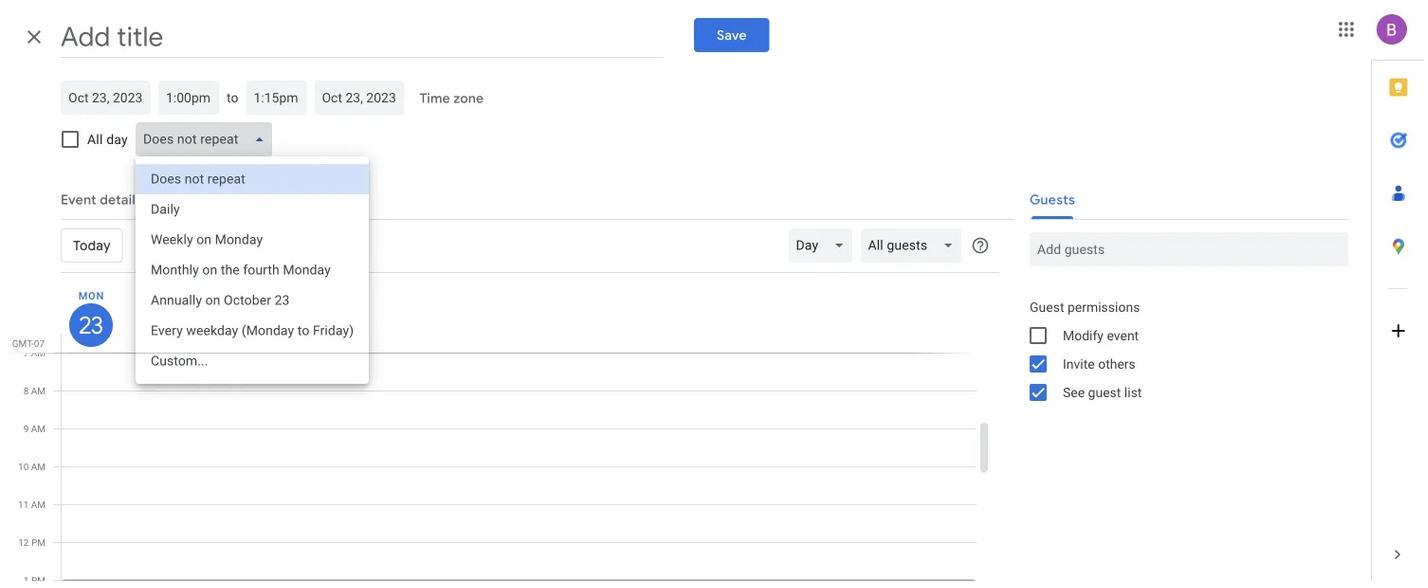 Task type: describe. For each thing, give the bounding box(es) containing it.
custom... option
[[135, 346, 369, 377]]

recurrence list box
[[135, 156, 369, 384]]

time
[[420, 90, 450, 107]]

Guests text field
[[1038, 232, 1341, 266]]

all day
[[87, 131, 128, 147]]

am for 10 am
[[31, 461, 46, 472]]

today button
[[61, 223, 123, 268]]

monday, october 23, 2023
[[210, 238, 364, 253]]

navigation toolbar
[[61, 219, 1000, 273]]

11
[[18, 499, 29, 510]]

am for 11 am
[[31, 499, 46, 510]]

today
[[73, 237, 111, 254]]

07
[[34, 338, 45, 349]]

9 am
[[23, 423, 46, 434]]

zone
[[453, 90, 484, 107]]

guest
[[1030, 299, 1065, 315]]

modify
[[1063, 328, 1104, 343]]

12 pm
[[18, 537, 46, 548]]

23 grid
[[0, 87, 992, 582]]

11 am
[[18, 499, 46, 510]]

mon 23
[[78, 290, 104, 340]]

annually on october 23 option
[[135, 285, 369, 316]]

8 am
[[23, 385, 46, 396]]

time zone
[[420, 90, 484, 107]]

monthly on the fourth monday option
[[135, 255, 369, 285]]

End time text field
[[254, 86, 299, 109]]

every weekday (monday to friday) option
[[135, 316, 369, 346]]

End date text field
[[322, 86, 397, 109]]

guest
[[1088, 385, 1121, 400]]

23 column header
[[61, 273, 977, 353]]

does not repeat option
[[135, 164, 369, 194]]

gmt-
[[12, 338, 34, 349]]

am for 8 am
[[31, 385, 46, 396]]

10
[[18, 461, 29, 472]]

am for 7 am
[[31, 347, 46, 358]]

invite others
[[1063, 356, 1136, 372]]

23
[[78, 311, 102, 340]]

monday,
[[210, 238, 260, 253]]



Task type: locate. For each thing, give the bounding box(es) containing it.
Title text field
[[61, 16, 664, 58]]

am right 11
[[31, 499, 46, 510]]

am right 7
[[31, 347, 46, 358]]

am for 9 am
[[31, 423, 46, 434]]

day
[[106, 131, 128, 147]]

october
[[263, 238, 310, 253]]

9
[[23, 423, 29, 434]]

permissions
[[1068, 299, 1140, 315]]

2023
[[334, 238, 364, 253]]

1 am from the top
[[31, 347, 46, 358]]

weekly on monday option
[[135, 225, 369, 255]]

23,
[[313, 238, 331, 253]]

row
[[53, 87, 977, 582]]

5 am from the top
[[31, 499, 46, 510]]

gmt-07
[[12, 338, 45, 349]]

save button
[[694, 18, 770, 52]]

see guest list
[[1063, 385, 1142, 400]]

cell
[[62, 87, 977, 582]]

others
[[1098, 356, 1136, 372]]

None field
[[135, 122, 280, 156], [789, 229, 860, 263], [860, 229, 969, 263], [135, 122, 280, 156], [789, 229, 860, 263], [860, 229, 969, 263]]

daily option
[[135, 194, 369, 225]]

save
[[717, 27, 747, 43]]

tab list
[[1372, 61, 1424, 528]]

event
[[1107, 328, 1139, 343]]

mon
[[78, 290, 104, 302]]

12
[[18, 537, 29, 548]]

am right 9 on the left bottom
[[31, 423, 46, 434]]

all
[[87, 131, 103, 147]]

8
[[23, 385, 29, 396]]

see
[[1063, 385, 1085, 400]]

am
[[31, 347, 46, 358], [31, 385, 46, 396], [31, 423, 46, 434], [31, 461, 46, 472], [31, 499, 46, 510]]

group
[[1015, 293, 1349, 407]]

guest permissions
[[1030, 299, 1140, 315]]

modify event
[[1063, 328, 1139, 343]]

Start time text field
[[166, 86, 211, 109]]

10 am
[[18, 461, 46, 472]]

group containing guest permissions
[[1015, 293, 1349, 407]]

2 am from the top
[[31, 385, 46, 396]]

time zone button
[[412, 82, 491, 116]]

to
[[227, 90, 238, 105]]

Start date text field
[[68, 86, 143, 109]]

pm
[[31, 537, 46, 548]]

am right 8
[[31, 385, 46, 396]]

4 am from the top
[[31, 461, 46, 472]]

monday, october 23, today element
[[69, 303, 113, 347]]

list
[[1125, 385, 1142, 400]]

3 am from the top
[[31, 423, 46, 434]]

invite
[[1063, 356, 1095, 372]]

7
[[23, 347, 29, 358]]

am right 10
[[31, 461, 46, 472]]

7 am
[[23, 347, 46, 358]]



Task type: vqa. For each thing, say whether or not it's contained in the screenshot.
General tree item
no



